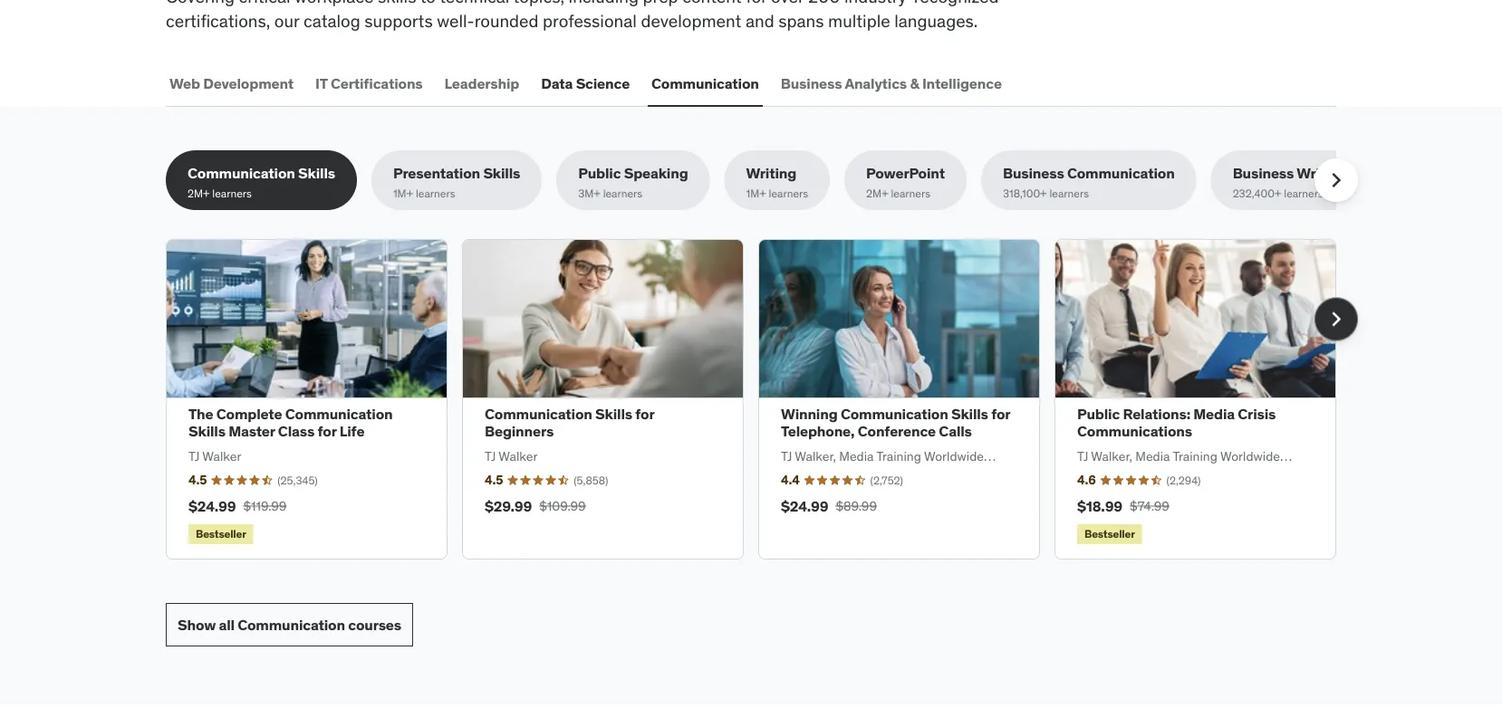 Task type: describe. For each thing, give the bounding box(es) containing it.
show
[[178, 616, 216, 634]]

show all communication courses
[[178, 616, 401, 634]]

business for business writing 232,400+ learners
[[1233, 164, 1294, 183]]

business analytics & intelligence button
[[777, 62, 1006, 105]]

business for business communication 318,100+ learners
[[1003, 164, 1065, 183]]

it
[[315, 74, 328, 93]]

supports
[[365, 10, 433, 31]]

skills
[[378, 0, 416, 7]]

it certifications
[[315, 74, 423, 93]]

workplace
[[295, 0, 374, 7]]

data science
[[541, 74, 630, 93]]

leadership
[[445, 74, 520, 93]]

communication inside business communication 318,100+ learners
[[1068, 164, 1175, 183]]

crisis
[[1238, 405, 1276, 424]]

leadership button
[[441, 62, 523, 105]]

our
[[274, 10, 299, 31]]

media
[[1194, 405, 1235, 424]]

show all communication courses link
[[166, 604, 413, 647]]

public speaking 3m+ learners
[[578, 164, 688, 201]]

learners for business communication
[[1050, 187, 1089, 201]]

calls
[[939, 423, 972, 441]]

web development button
[[166, 62, 297, 105]]

business communication 318,100+ learners
[[1003, 164, 1175, 201]]

communication skills 2m+ learners
[[188, 164, 335, 201]]

including
[[569, 0, 639, 7]]

the complete communication skills master class for life link
[[189, 405, 393, 441]]

next image for topic filters element at the top of the page
[[1322, 166, 1351, 195]]

public for public relations: media crisis communications
[[1078, 405, 1120, 424]]

web
[[169, 74, 200, 93]]

relations:
[[1123, 405, 1191, 424]]

topic filters element
[[166, 151, 1369, 210]]

presentation skills 1m+ learners
[[393, 164, 520, 201]]

development
[[203, 74, 294, 93]]

technical
[[440, 0, 510, 7]]

topics,
[[513, 0, 565, 7]]

winning communication skills for telephone, conference calls link
[[781, 405, 1011, 441]]

the
[[189, 405, 213, 424]]

232,400+
[[1233, 187, 1282, 201]]

skills inside the complete communication skills master class for life
[[189, 423, 226, 441]]

communication inside the communication skills for beginners
[[485, 405, 592, 424]]

rounded
[[475, 10, 539, 31]]

to
[[420, 0, 436, 7]]

industry-
[[845, 0, 914, 7]]

for inside the communication skills for beginners
[[636, 405, 655, 424]]

multiple
[[828, 10, 891, 31]]

it certifications button
[[312, 62, 426, 105]]

languages.
[[895, 10, 978, 31]]

200
[[808, 0, 841, 7]]

1m+ inside presentation skills 1m+ learners
[[393, 187, 413, 201]]

conference
[[858, 423, 936, 441]]

professional
[[543, 10, 637, 31]]

master
[[229, 423, 275, 441]]

analytics
[[845, 74, 907, 93]]

learners for business writing
[[1284, 187, 1324, 201]]

learners inside powerpoint 2m+ learners
[[891, 187, 931, 201]]

318,100+
[[1003, 187, 1047, 201]]

well-
[[437, 10, 475, 31]]



Task type: locate. For each thing, give the bounding box(es) containing it.
1 learners from the left
[[212, 187, 252, 201]]

certifications,
[[166, 10, 270, 31]]

learners for public speaking
[[603, 187, 643, 201]]

powerpoint 2m+ learners
[[867, 164, 945, 201]]

learners inside 'public speaking 3m+ learners'
[[603, 187, 643, 201]]

public inside public relations: media crisis communications
[[1078, 405, 1120, 424]]

1 2m+ from the left
[[188, 187, 210, 201]]

0 vertical spatial public
[[578, 164, 621, 183]]

next image inside carousel element
[[1322, 305, 1351, 334]]

all
[[219, 616, 235, 634]]

learners inside business writing 232,400+ learners
[[1284, 187, 1324, 201]]

business inside business communication 318,100+ learners
[[1003, 164, 1065, 183]]

communication inside button
[[652, 74, 759, 93]]

5 learners from the left
[[891, 187, 931, 201]]

intelligence
[[923, 74, 1002, 93]]

writing inside business writing 232,400+ learners
[[1297, 164, 1348, 183]]

skills inside communication skills 2m+ learners
[[298, 164, 335, 183]]

business for business analytics & intelligence
[[781, 74, 842, 93]]

public up 3m+
[[578, 164, 621, 183]]

skills inside winning communication skills for telephone, conference calls
[[952, 405, 989, 424]]

complete
[[216, 405, 282, 424]]

2 1m+ from the left
[[746, 187, 766, 201]]

learners for communication skills
[[212, 187, 252, 201]]

public relations: media crisis communications link
[[1078, 405, 1276, 441]]

communications
[[1078, 423, 1193, 441]]

science
[[576, 74, 630, 93]]

skills for communication skills 2m+ learners
[[298, 164, 335, 183]]

2m+
[[188, 187, 210, 201], [867, 187, 889, 201]]

business writing 232,400+ learners
[[1233, 164, 1348, 201]]

business up 318,100+ at the top of the page
[[1003, 164, 1065, 183]]

over
[[771, 0, 804, 7]]

content
[[683, 0, 742, 7]]

for inside the complete communication skills master class for life
[[318, 423, 337, 441]]

1 horizontal spatial writing
[[1297, 164, 1348, 183]]

communication
[[652, 74, 759, 93], [188, 164, 295, 183], [1068, 164, 1175, 183], [285, 405, 393, 424], [485, 405, 592, 424], [841, 405, 949, 424], [238, 616, 345, 634]]

business down spans
[[781, 74, 842, 93]]

0 horizontal spatial business
[[781, 74, 842, 93]]

3 learners from the left
[[603, 187, 643, 201]]

public left relations: on the bottom right
[[1078, 405, 1120, 424]]

and
[[746, 10, 775, 31]]

learners inside presentation skills 1m+ learners
[[416, 187, 455, 201]]

2 2m+ from the left
[[867, 187, 889, 201]]

3m+
[[578, 187, 601, 201]]

critical
[[239, 0, 290, 7]]

life
[[340, 423, 365, 441]]

1 horizontal spatial 2m+
[[867, 187, 889, 201]]

0 vertical spatial next image
[[1322, 166, 1351, 195]]

data
[[541, 74, 573, 93]]

1m+ inside writing 1m+ learners
[[746, 187, 766, 201]]

1 writing from the left
[[746, 164, 797, 183]]

next image inside topic filters element
[[1322, 166, 1351, 195]]

2m+ inside communication skills 2m+ learners
[[188, 187, 210, 201]]

2 learners from the left
[[416, 187, 455, 201]]

winning communication skills for telephone, conference calls
[[781, 405, 1011, 441]]

web development
[[169, 74, 294, 93]]

covering critical workplace skills to technical topics, including prep content for over 200 industry-recognized certifications, our catalog supports well-rounded professional development and spans multiple languages.
[[166, 0, 999, 31]]

winning
[[781, 405, 838, 424]]

spans
[[779, 10, 824, 31]]

development
[[641, 10, 742, 31]]

powerpoint
[[867, 164, 945, 183]]

business
[[781, 74, 842, 93], [1003, 164, 1065, 183], [1233, 164, 1294, 183]]

writing inside writing 1m+ learners
[[746, 164, 797, 183]]

public for public speaking 3m+ learners
[[578, 164, 621, 183]]

2m+ inside powerpoint 2m+ learners
[[867, 187, 889, 201]]

presentation
[[393, 164, 480, 183]]

1 horizontal spatial 1m+
[[746, 187, 766, 201]]

writing
[[746, 164, 797, 183], [1297, 164, 1348, 183]]

public
[[578, 164, 621, 183], [1078, 405, 1120, 424]]

learners inside communication skills 2m+ learners
[[212, 187, 252, 201]]

skills for communication skills for beginners
[[595, 405, 633, 424]]

learners inside business communication 318,100+ learners
[[1050, 187, 1089, 201]]

recognized
[[914, 0, 999, 7]]

1m+
[[393, 187, 413, 201], [746, 187, 766, 201]]

learners
[[212, 187, 252, 201], [416, 187, 455, 201], [603, 187, 643, 201], [769, 187, 809, 201], [891, 187, 931, 201], [1050, 187, 1089, 201], [1284, 187, 1324, 201]]

skills for presentation skills 1m+ learners
[[483, 164, 520, 183]]

1 vertical spatial public
[[1078, 405, 1120, 424]]

catalog
[[304, 10, 360, 31]]

business analytics & intelligence
[[781, 74, 1002, 93]]

communication inside communication skills 2m+ learners
[[188, 164, 295, 183]]

1 horizontal spatial public
[[1078, 405, 1120, 424]]

learners for presentation skills
[[416, 187, 455, 201]]

2 writing from the left
[[1297, 164, 1348, 183]]

skills
[[298, 164, 335, 183], [483, 164, 520, 183], [595, 405, 633, 424], [952, 405, 989, 424], [189, 423, 226, 441]]

writing 1m+ learners
[[746, 164, 809, 201]]

communication skills for beginners link
[[485, 405, 655, 441]]

for inside the covering critical workplace skills to technical topics, including prep content for over 200 industry-recognized certifications, our catalog supports well-rounded professional development and spans multiple languages.
[[746, 0, 767, 7]]

7 learners from the left
[[1284, 187, 1324, 201]]

6 learners from the left
[[1050, 187, 1089, 201]]

0 horizontal spatial 2m+
[[188, 187, 210, 201]]

public inside 'public speaking 3m+ learners'
[[578, 164, 621, 183]]

next image for carousel element
[[1322, 305, 1351, 334]]

4 learners from the left
[[769, 187, 809, 201]]

business up 232,400+
[[1233, 164, 1294, 183]]

communication inside winning communication skills for telephone, conference calls
[[841, 405, 949, 424]]

for inside winning communication skills for telephone, conference calls
[[992, 405, 1011, 424]]

&
[[910, 74, 919, 93]]

0 horizontal spatial public
[[578, 164, 621, 183]]

the complete communication skills master class for life
[[189, 405, 393, 441]]

1 1m+ from the left
[[393, 187, 413, 201]]

skills inside presentation skills 1m+ learners
[[483, 164, 520, 183]]

public relations: media crisis communications
[[1078, 405, 1276, 441]]

certifications
[[331, 74, 423, 93]]

skills inside the communication skills for beginners
[[595, 405, 633, 424]]

2 horizontal spatial business
[[1233, 164, 1294, 183]]

1 horizontal spatial business
[[1003, 164, 1065, 183]]

learners inside writing 1m+ learners
[[769, 187, 809, 201]]

data science button
[[538, 62, 634, 105]]

next image
[[1322, 166, 1351, 195], [1322, 305, 1351, 334]]

communication skills for beginners
[[485, 405, 655, 441]]

covering
[[166, 0, 235, 7]]

2 next image from the top
[[1322, 305, 1351, 334]]

telephone,
[[781, 423, 855, 441]]

beginners
[[485, 423, 554, 441]]

communication button
[[648, 62, 763, 105]]

courses
[[348, 616, 401, 634]]

speaking
[[624, 164, 688, 183]]

business inside 'button'
[[781, 74, 842, 93]]

class
[[278, 423, 315, 441]]

communication inside the complete communication skills master class for life
[[285, 405, 393, 424]]

for
[[746, 0, 767, 7], [636, 405, 655, 424], [992, 405, 1011, 424], [318, 423, 337, 441]]

prep
[[643, 0, 678, 7]]

carousel element
[[166, 239, 1359, 560]]

1 next image from the top
[[1322, 166, 1351, 195]]

business inside business writing 232,400+ learners
[[1233, 164, 1294, 183]]

1 vertical spatial next image
[[1322, 305, 1351, 334]]

0 horizontal spatial 1m+
[[393, 187, 413, 201]]

0 horizontal spatial writing
[[746, 164, 797, 183]]



Task type: vqa. For each thing, say whether or not it's contained in the screenshot.
Business to the middle
yes



